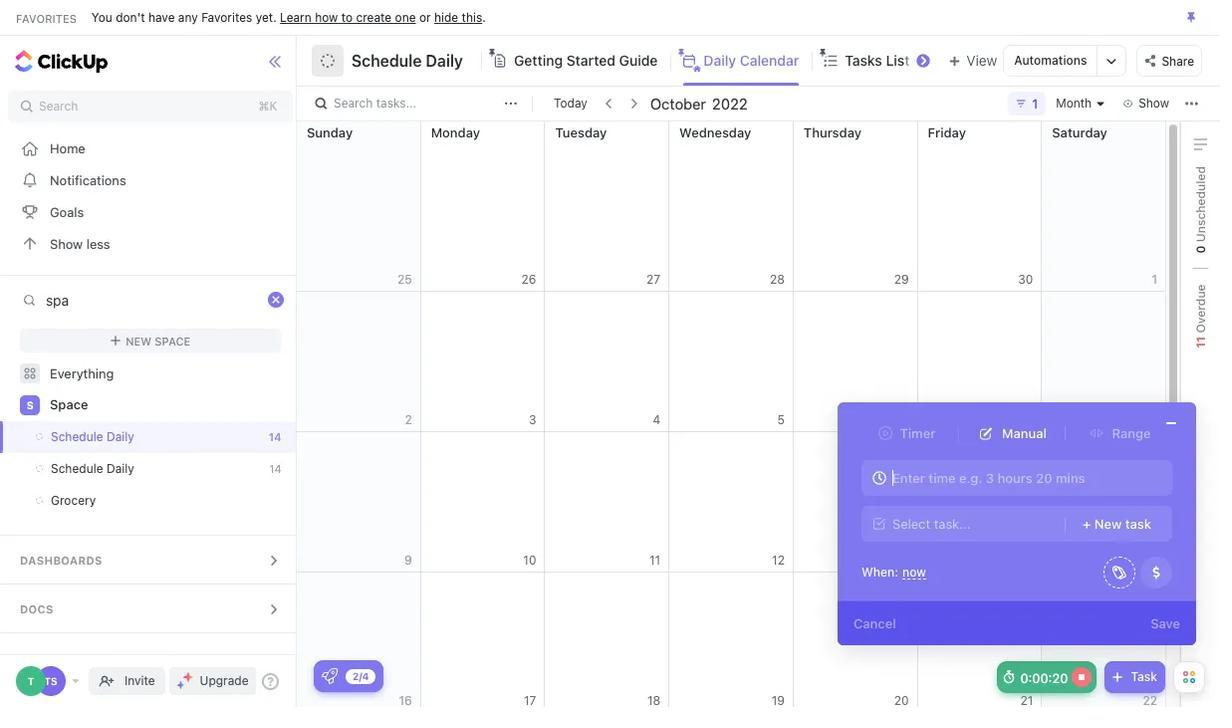 Task type: vqa. For each thing, say whether or not it's contained in the screenshot.
top Schedule
yes



Task type: describe. For each thing, give the bounding box(es) containing it.
2 schedule daily link from the top
[[0, 453, 261, 485]]

2
[[405, 412, 412, 427]]

Enter time e.g. 3 hours 20 mins text field
[[862, 460, 1172, 496]]

26
[[521, 271, 536, 286]]

thursday
[[804, 124, 861, 140]]

2/4
[[353, 670, 369, 682]]

october 2022
[[650, 94, 748, 112]]

onboarding checklist button image
[[322, 668, 338, 684]]

how
[[315, 9, 338, 24]]

12
[[772, 552, 785, 567]]

sparkle svg 2 image
[[177, 681, 184, 689]]

select task...
[[892, 515, 971, 531]]

october
[[650, 94, 706, 112]]

overdue
[[1193, 284, 1208, 336]]

sidebar navigation
[[0, 36, 301, 707]]

grocery link
[[0, 485, 261, 517]]

now button
[[898, 564, 926, 579]]

4 row from the top
[[297, 573, 1166, 707]]

calendar
[[740, 52, 799, 69]]

today button
[[550, 94, 591, 114]]

wednesday
[[679, 124, 751, 140]]

upgrade
[[200, 673, 248, 688]]

show less
[[50, 236, 110, 251]]

any
[[178, 9, 198, 24]]

grocery
[[51, 493, 96, 508]]

share button
[[1137, 45, 1202, 77]]

schedule daily for 1st schedule daily link from the bottom
[[51, 461, 134, 476]]

upgrade link
[[169, 667, 256, 695]]

notifications link
[[0, 164, 301, 196]]

⌘k
[[259, 99, 277, 114]]

or
[[419, 9, 431, 24]]

daily calendar link
[[704, 36, 807, 86]]

everything
[[50, 365, 114, 381]]

Filter Lists, Docs, & Folders text field
[[46, 285, 263, 315]]

manual
[[1002, 425, 1047, 441]]

29
[[894, 271, 909, 286]]

2 vertical spatial schedule
[[51, 461, 103, 476]]

view button
[[932, 48, 1003, 73]]

schedule daily button
[[344, 39, 463, 83]]

0 vertical spatial 14
[[269, 430, 281, 443]]

+
[[1083, 516, 1091, 532]]

.
[[482, 9, 486, 24]]

show for show
[[1139, 96, 1169, 111]]

have
[[148, 9, 175, 24]]

learn how to create one link
[[280, 9, 416, 24]]

1 horizontal spatial new
[[1094, 516, 1122, 532]]

27
[[646, 271, 660, 286]]

0 horizontal spatial 11
[[649, 552, 660, 567]]

notifications
[[50, 172, 126, 188]]

space link
[[50, 389, 283, 421]]

task
[[1125, 516, 1151, 532]]

timer
[[900, 425, 936, 441]]

month
[[1056, 96, 1092, 111]]

5
[[777, 412, 785, 427]]

row containing 25
[[297, 122, 1166, 292]]

today
[[554, 96, 587, 111]]

unscheduled
[[1193, 166, 1208, 245]]

0:00:20
[[1020, 670, 1068, 686]]

hide
[[434, 9, 458, 24]]

everything link
[[0, 358, 301, 389]]

range
[[1112, 425, 1151, 441]]

0
[[1193, 245, 1208, 253]]

25
[[397, 271, 412, 286]]

select task... button
[[862, 506, 1063, 542]]

1 inside '1' dropdown button
[[1032, 95, 1038, 111]]

invite
[[124, 673, 155, 688]]

grid containing sunday
[[296, 122, 1166, 707]]

automations button
[[1004, 46, 1097, 76]]

Search tasks... text field
[[334, 90, 499, 118]]

new inside sidebar 'navigation'
[[126, 334, 152, 347]]

hide this link
[[434, 9, 482, 24]]

tasks list link
[[845, 36, 918, 86]]

when: now
[[862, 564, 926, 579]]

row containing 9
[[297, 432, 1166, 573]]

0 horizontal spatial favorites
[[16, 11, 77, 24]]

guide
[[619, 52, 658, 69]]

dashboards
[[20, 554, 102, 567]]

daily up 2022
[[704, 52, 736, 69]]

goals
[[50, 204, 84, 220]]

task...
[[934, 515, 971, 531]]

getting started guide
[[514, 52, 658, 69]]

0 vertical spatial 11
[[1193, 336, 1208, 348]]



Task type: locate. For each thing, give the bounding box(es) containing it.
favorites right any
[[201, 9, 252, 24]]

daily up the grocery link
[[106, 461, 134, 476]]

1 vertical spatial space
[[50, 397, 88, 413]]

0 horizontal spatial search
[[39, 99, 78, 114]]

1 horizontal spatial show
[[1139, 96, 1169, 111]]

task
[[1131, 669, 1157, 684]]

favorites
[[201, 9, 252, 24], [16, 11, 77, 24]]

getting
[[514, 52, 563, 69]]

goals link
[[0, 196, 301, 228]]

t
[[28, 675, 34, 687]]

2022
[[712, 94, 748, 112]]

14
[[269, 430, 281, 443], [269, 462, 281, 475]]

1 vertical spatial 14
[[269, 462, 281, 475]]

tasks
[[845, 52, 882, 69]]

space down "everything"
[[50, 397, 88, 413]]

1 row from the top
[[297, 122, 1166, 292]]

less
[[86, 236, 110, 251]]

space
[[155, 334, 190, 347], [50, 397, 88, 413]]

30
[[1018, 271, 1033, 286]]

1 vertical spatial 11
[[649, 552, 660, 567]]

3 row from the top
[[297, 432, 1166, 573]]

1 vertical spatial new
[[1094, 516, 1122, 532]]

save
[[1151, 615, 1180, 631]]

0 vertical spatial 1
[[1032, 95, 1038, 111]]

0 vertical spatial new
[[126, 334, 152, 347]]

0 horizontal spatial 1
[[1032, 95, 1038, 111]]

list
[[886, 52, 910, 69]]

show for show less
[[50, 236, 83, 251]]

1 vertical spatial 1
[[1152, 271, 1157, 286]]

1 horizontal spatial space
[[155, 334, 190, 347]]

0 vertical spatial schedule daily
[[352, 52, 463, 70]]

show down share 'button'
[[1139, 96, 1169, 111]]

show down "goals" on the left of the page
[[50, 236, 83, 251]]

3
[[529, 412, 536, 427]]

0 vertical spatial space
[[155, 334, 190, 347]]

favorites left "you"
[[16, 11, 77, 24]]

schedule daily link
[[0, 421, 261, 453], [0, 453, 261, 485]]

0 vertical spatial show
[[1139, 96, 1169, 111]]

2 row from the top
[[297, 292, 1166, 432]]

share
[[1162, 53, 1194, 68]]

cancel
[[854, 615, 896, 631]]

month button
[[1050, 92, 1113, 116]]

1 horizontal spatial 11
[[1193, 336, 1208, 348]]

ts
[[44, 675, 57, 687]]

don't
[[116, 9, 145, 24]]

new
[[126, 334, 152, 347], [1094, 516, 1122, 532]]

schedule daily inside button
[[352, 52, 463, 70]]

monday
[[431, 124, 480, 140]]

show inside sidebar 'navigation'
[[50, 236, 83, 251]]

4
[[653, 412, 660, 427]]

new right +
[[1094, 516, 1122, 532]]

new up everything link
[[126, 334, 152, 347]]

sparkle svg 1 image
[[183, 672, 193, 682]]

1 button
[[1008, 92, 1046, 116]]

search
[[334, 96, 373, 111], [39, 99, 78, 114]]

yet.
[[256, 9, 277, 24]]

now
[[902, 564, 926, 579]]

new space
[[126, 334, 190, 347]]

schedule daily down "everything"
[[51, 429, 134, 444]]

schedule daily up grocery
[[51, 461, 134, 476]]

sunday
[[307, 124, 353, 140]]

grid
[[296, 122, 1166, 707]]

you
[[91, 9, 112, 24]]

spaces
[[20, 294, 66, 307]]

started
[[566, 52, 616, 69]]

28
[[770, 271, 785, 286]]

1 horizontal spatial search
[[334, 96, 373, 111]]

0 vertical spatial schedule
[[352, 52, 422, 70]]

home
[[50, 140, 85, 156]]

9
[[404, 552, 412, 567]]

0 horizontal spatial show
[[50, 236, 83, 251]]

+ new task
[[1083, 516, 1151, 532]]

daily calendar
[[704, 52, 799, 69]]

2 vertical spatial schedule daily
[[51, 461, 134, 476]]

show
[[1139, 96, 1169, 111], [50, 236, 83, 251]]

create
[[356, 9, 392, 24]]

10
[[523, 552, 536, 567]]

11
[[1193, 336, 1208, 348], [649, 552, 660, 567]]

schedule daily
[[352, 52, 463, 70], [51, 429, 134, 444], [51, 461, 134, 476]]

this
[[462, 9, 482, 24]]

1 left month
[[1032, 95, 1038, 111]]

tuesday
[[555, 124, 607, 140]]

1 horizontal spatial favorites
[[201, 9, 252, 24]]

row containing 2
[[297, 292, 1166, 432]]

saturday
[[1052, 124, 1107, 140]]

1 vertical spatial schedule
[[51, 429, 103, 444]]

you don't have any favorites yet. learn how to create one or hide this .
[[91, 9, 486, 24]]

automations
[[1014, 53, 1087, 68]]

search inside sidebar 'navigation'
[[39, 99, 78, 114]]

1 vertical spatial schedule daily
[[51, 429, 134, 444]]

schedule daily up tasks...
[[352, 52, 463, 70]]

one
[[395, 9, 416, 24]]

view
[[966, 52, 997, 69]]

clear search image
[[269, 293, 283, 307]]

schedule inside button
[[352, 52, 422, 70]]

daily down space link
[[106, 429, 134, 444]]

search for search tasks...
[[334, 96, 373, 111]]

1 left overdue at the right of page
[[1152, 271, 1157, 286]]

select
[[892, 515, 930, 531]]

search up home
[[39, 99, 78, 114]]

search tasks...
[[334, 96, 417, 111]]

schedule
[[352, 52, 422, 70], [51, 429, 103, 444], [51, 461, 103, 476]]

home link
[[0, 132, 301, 164]]

when:
[[862, 564, 898, 579]]

1 schedule daily link from the top
[[0, 421, 261, 453]]

search up sunday
[[334, 96, 373, 111]]

1 horizontal spatial 1
[[1152, 271, 1157, 286]]

1 vertical spatial show
[[50, 236, 83, 251]]

onboarding checklist button element
[[322, 668, 338, 684]]

schedule daily for 1st schedule daily link from the top
[[51, 429, 134, 444]]

daily inside button
[[426, 52, 463, 70]]

schedule daily link up the grocery link
[[0, 421, 261, 453]]

search for search
[[39, 99, 78, 114]]

to
[[341, 9, 353, 24]]

show inside 'dropdown button'
[[1139, 96, 1169, 111]]

space up everything link
[[155, 334, 190, 347]]

daily down hide
[[426, 52, 463, 70]]

learn
[[280, 9, 312, 24]]

tasks...
[[376, 96, 417, 111]]

0 horizontal spatial space
[[50, 397, 88, 413]]

row
[[297, 122, 1166, 292], [297, 292, 1166, 432], [297, 432, 1166, 573], [297, 573, 1166, 707]]

0 horizontal spatial new
[[126, 334, 152, 347]]

friday
[[928, 124, 966, 140]]

getting started guide link
[[514, 36, 666, 86]]

schedule daily link up grocery
[[0, 453, 261, 485]]



